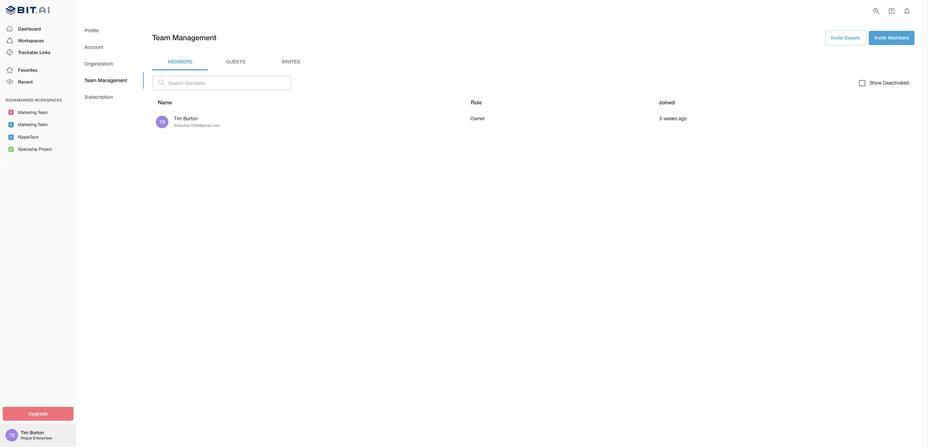 Task type: vqa. For each thing, say whether or not it's contained in the screenshot.
Tim Burton timburton1006@gmail.com's Burton
yes



Task type: describe. For each thing, give the bounding box(es) containing it.
rogue
[[21, 436, 32, 440]]

0 vertical spatial team management
[[153, 33, 217, 42]]

project
[[39, 147, 52, 152]]

tab list containing members
[[153, 54, 915, 70]]

role
[[471, 99, 482, 105]]

show
[[870, 80, 882, 86]]

favorites button
[[0, 64, 76, 76]]

team management link
[[76, 72, 144, 89]]

marketing for 1st marketing team button from the top
[[18, 110, 37, 115]]

dashboard button
[[0, 23, 76, 35]]

recent button
[[0, 76, 76, 88]]

workspaces button
[[0, 35, 76, 46]]

members
[[168, 59, 193, 65]]

invite for invite members
[[875, 35, 887, 41]]

weeks
[[664, 116, 678, 121]]

joined
[[659, 99, 675, 105]]

deactivated
[[884, 80, 910, 86]]

timburton1006@gmail.com
[[174, 123, 220, 128]]

subscription
[[85, 94, 113, 100]]

ago
[[679, 116, 687, 121]]

invites button
[[263, 54, 319, 70]]

show deactivated
[[870, 80, 910, 86]]

spaceship project button
[[0, 143, 76, 156]]

1 horizontal spatial tb
[[159, 119, 165, 125]]

team up rippletech 'button'
[[38, 122, 48, 127]]

spaceship project
[[18, 147, 52, 152]]

trackable links button
[[0, 46, 76, 58]]

recent
[[18, 79, 33, 85]]

marketing for 1st marketing team button from the bottom of the page
[[18, 122, 37, 127]]

invite members
[[875, 35, 910, 41]]

invite members button
[[869, 31, 915, 45]]

burton for tim burton rogue enterprises
[[30, 430, 44, 435]]

links
[[39, 50, 50, 55]]

workspaces
[[18, 38, 44, 43]]

name
[[158, 99, 172, 105]]

Search Members... search field
[[168, 76, 291, 90]]

trackable
[[18, 50, 38, 55]]

tim for tim burton timburton1006@gmail.com
[[174, 116, 182, 121]]

guests
[[226, 59, 245, 65]]

team up the "members"
[[153, 33, 170, 42]]

workspaces
[[35, 98, 62, 102]]



Task type: locate. For each thing, give the bounding box(es) containing it.
marketing up rippletech
[[18, 122, 37, 127]]

tim inside tim burton timburton1006@gmail.com
[[174, 116, 182, 121]]

0 horizontal spatial tim
[[21, 430, 28, 435]]

1 invite from the left
[[831, 35, 844, 41]]

burton up timburton1006@gmail.com
[[183, 116, 198, 121]]

0 horizontal spatial burton
[[30, 430, 44, 435]]

marketing down the bookmarked workspaces
[[18, 110, 37, 115]]

management
[[172, 33, 217, 42], [98, 77, 127, 83]]

tb down name
[[159, 119, 165, 125]]

0 vertical spatial tim
[[174, 116, 182, 121]]

0 horizontal spatial team management
[[85, 77, 127, 83]]

tim for tim burton rogue enterprises
[[21, 430, 28, 435]]

0 vertical spatial marketing team
[[18, 110, 48, 115]]

organization
[[85, 61, 113, 66]]

marketing team for 1st marketing team button from the bottom of the page
[[18, 122, 48, 127]]

marketing team down the bookmarked workspaces
[[18, 110, 48, 115]]

1 horizontal spatial management
[[172, 33, 217, 42]]

burton up enterprises
[[30, 430, 44, 435]]

0 vertical spatial management
[[172, 33, 217, 42]]

management down organization "link"
[[98, 77, 127, 83]]

1 vertical spatial management
[[98, 77, 127, 83]]

members
[[888, 35, 910, 41]]

burton inside tim burton timburton1006@gmail.com
[[183, 116, 198, 121]]

1 vertical spatial marketing
[[18, 122, 37, 127]]

tim burton rogue enterprises
[[21, 430, 52, 440]]

team management
[[153, 33, 217, 42], [85, 77, 127, 83]]

invite
[[831, 35, 844, 41], [875, 35, 887, 41]]

1 horizontal spatial tim
[[174, 116, 182, 121]]

1 vertical spatial marketing team
[[18, 122, 48, 127]]

bookmarked workspaces
[[6, 98, 62, 102]]

0 horizontal spatial tb
[[9, 433, 15, 438]]

0 horizontal spatial management
[[98, 77, 127, 83]]

1 vertical spatial team management
[[85, 77, 127, 83]]

account
[[85, 44, 103, 50]]

invite guests button
[[825, 31, 867, 45]]

profile link
[[76, 22, 144, 39]]

1 marketing team from the top
[[18, 110, 48, 115]]

tim up 'rogue'
[[21, 430, 28, 435]]

rippletech
[[18, 135, 39, 140]]

organization link
[[76, 55, 144, 72]]

1 marketing team button from the top
[[0, 106, 76, 119]]

subscription link
[[76, 89, 144, 105]]

burton for tim burton timburton1006@gmail.com
[[183, 116, 198, 121]]

team up subscription
[[85, 77, 97, 83]]

tim
[[174, 116, 182, 121], [21, 430, 28, 435]]

invite guests
[[831, 35, 861, 41]]

1 horizontal spatial team management
[[153, 33, 217, 42]]

tim up timburton1006@gmail.com
[[174, 116, 182, 121]]

1 horizontal spatial burton
[[183, 116, 198, 121]]

tab list
[[76, 22, 144, 105], [153, 54, 915, 70]]

invite for invite guests
[[831, 35, 844, 41]]

invite left members
[[875, 35, 887, 41]]

1 vertical spatial tb
[[9, 433, 15, 438]]

guests button
[[208, 54, 263, 70]]

burton
[[183, 116, 198, 121], [30, 430, 44, 435]]

0 vertical spatial marketing
[[18, 110, 37, 115]]

0 vertical spatial burton
[[183, 116, 198, 121]]

marketing team
[[18, 110, 48, 115], [18, 122, 48, 127]]

marketing team up rippletech
[[18, 122, 48, 127]]

team down the workspaces
[[38, 110, 48, 115]]

burton inside tim burton rogue enterprises
[[30, 430, 44, 435]]

invite inside button
[[831, 35, 844, 41]]

0 horizontal spatial invite
[[831, 35, 844, 41]]

guests
[[845, 35, 861, 41]]

tab list containing profile
[[76, 22, 144, 105]]

management up the "members"
[[172, 33, 217, 42]]

marketing team for 1st marketing team button from the top
[[18, 110, 48, 115]]

3
[[660, 116, 662, 121]]

marketing team button
[[0, 106, 76, 119], [0, 119, 76, 131]]

marketing
[[18, 110, 37, 115], [18, 122, 37, 127]]

tim burton timburton1006@gmail.com
[[174, 116, 220, 128]]

rippletech button
[[0, 131, 76, 143]]

bookmarked
[[6, 98, 34, 102]]

profile
[[85, 27, 99, 33]]

1 horizontal spatial tab list
[[153, 54, 915, 70]]

1 vertical spatial burton
[[30, 430, 44, 435]]

tb left 'rogue'
[[9, 433, 15, 438]]

invite left guests
[[831, 35, 844, 41]]

2 marketing team button from the top
[[0, 119, 76, 131]]

team management up the "members"
[[153, 33, 217, 42]]

owner
[[471, 116, 485, 121]]

favorites
[[18, 67, 37, 73]]

1 marketing from the top
[[18, 110, 37, 115]]

2 invite from the left
[[875, 35, 887, 41]]

invites
[[282, 59, 300, 65]]

1 horizontal spatial invite
[[875, 35, 887, 41]]

dashboard
[[18, 26, 41, 31]]

invite inside button
[[875, 35, 887, 41]]

0 vertical spatial tb
[[159, 119, 165, 125]]

2 marketing team from the top
[[18, 122, 48, 127]]

tb
[[159, 119, 165, 125], [9, 433, 15, 438]]

spaceship
[[18, 147, 38, 152]]

trackable links
[[18, 50, 50, 55]]

upgrade button
[[3, 407, 73, 421]]

upgrade
[[28, 411, 48, 416]]

enterprises
[[33, 436, 52, 440]]

tim inside tim burton rogue enterprises
[[21, 430, 28, 435]]

marketing team button down the bookmarked workspaces
[[0, 106, 76, 119]]

team
[[153, 33, 170, 42], [85, 77, 97, 83], [38, 110, 48, 115], [38, 122, 48, 127]]

team management down organization "link"
[[85, 77, 127, 83]]

1 vertical spatial tim
[[21, 430, 28, 435]]

members button
[[153, 54, 208, 70]]

2 marketing from the top
[[18, 122, 37, 127]]

0 horizontal spatial tab list
[[76, 22, 144, 105]]

account link
[[76, 39, 144, 55]]

3 weeks ago
[[660, 116, 687, 121]]

marketing team button up rippletech
[[0, 119, 76, 131]]



